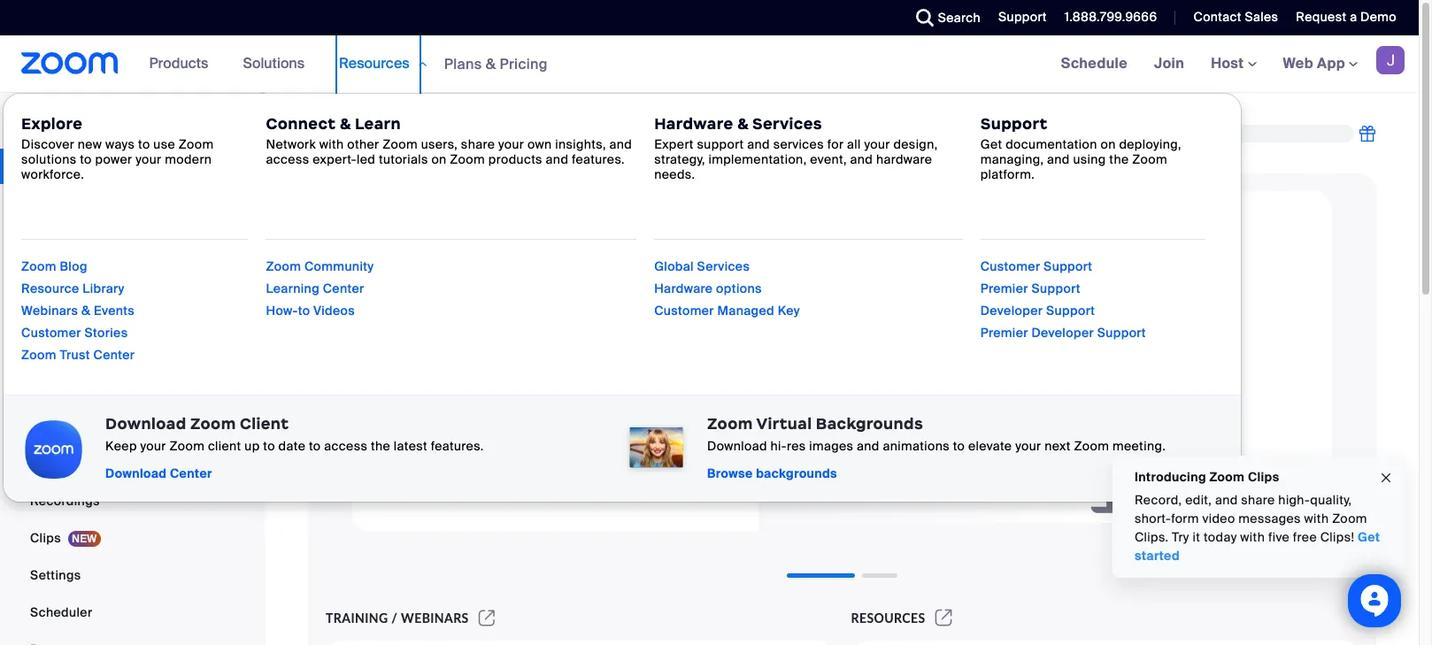 Task type: describe. For each thing, give the bounding box(es) containing it.
host
[[1211, 54, 1248, 73]]

zoom inside "support get documentation on deploying, managing, and using the zoom platform."
[[1132, 152, 1167, 167]]

your inside download zoom client keep your zoom client up to date to access the latest features.
[[140, 438, 166, 454]]

modern
[[165, 152, 212, 167]]

clips inside the personal menu menu
[[30, 530, 61, 546]]

your inside hardware & services expert support and services for all your design, strategy, implementation, event, and hardware needs.
[[864, 136, 890, 152]]

edit,
[[1185, 492, 1212, 508]]

meetings
[[30, 233, 87, 249]]

started
[[1135, 548, 1180, 564]]

recordings
[[30, 493, 100, 509]]

expert-
[[313, 152, 357, 167]]

phone link
[[0, 297, 260, 333]]

zoom blog resource library webinars & events customer stories zoom trust center
[[21, 258, 135, 363]]

notes link
[[0, 446, 260, 482]]

zoom left products
[[450, 152, 485, 167]]

schedule link
[[1048, 35, 1141, 92]]

zoom left the your
[[511, 292, 558, 313]]

the inside download zoom client keep your zoom client up to date to access the latest features.
[[371, 438, 390, 454]]

your inside start, join, and schedule meetings directly from your zoom desktop client.
[[809, 307, 846, 328]]

and inside "support get documentation on deploying, managing, and using the zoom platform."
[[1047, 152, 1070, 167]]

customer support premier support developer support premier developer support
[[980, 258, 1146, 341]]

documentation
[[1006, 136, 1097, 152]]

products button
[[149, 35, 216, 92]]

record,
[[1135, 492, 1182, 508]]

to left power
[[80, 152, 92, 167]]

webinars & events link
[[21, 303, 135, 319]]

support inside "support get documentation on deploying, managing, and using the zoom platform."
[[980, 114, 1048, 134]]

1 horizontal spatial clips
[[1248, 469, 1279, 485]]

connect
[[266, 114, 336, 134]]

your left "way" on the top right of page
[[769, 144, 795, 159]]

window new image for training / webinars
[[476, 611, 498, 626]]

client
[[208, 438, 241, 454]]

& inside zoom blog resource library webinars & events customer stories zoom trust center
[[81, 303, 90, 319]]

home
[[30, 158, 67, 174]]

up
[[245, 438, 260, 454]]

managing,
[[980, 152, 1044, 167]]

support up developer support link
[[1032, 281, 1081, 297]]

meetings navigation
[[1048, 35, 1419, 93]]

get inside "support get documentation on deploying, managing, and using the zoom platform."
[[980, 136, 1002, 152]]

personal
[[11, 117, 70, 131]]

personal for personal devices
[[30, 381, 84, 397]]

1 vertical spatial join
[[557, 437, 590, 458]]

webinars inside the personal menu menu
[[30, 270, 87, 286]]

global services hardware options customer managed key
[[654, 258, 800, 319]]

support up meetings
[[1044, 258, 1093, 274]]

special
[[906, 144, 946, 159]]

you're on your way to receiving a special gift!
[[712, 144, 973, 159]]

1 vertical spatial developer
[[1032, 325, 1094, 341]]

new
[[78, 136, 102, 152]]

web app button
[[1283, 54, 1358, 73]]

zoom inside record, edit, and share high-quality, short-form video messages with zoom clips. try it today with five free clips!
[[1332, 511, 1367, 527]]

& for plans
[[486, 54, 496, 73]]

on inside the connect & learn network with other zoom users, share your own insights, and access expert-led tutorials on zoom products and features.
[[431, 152, 447, 167]]

to right others
[[535, 437, 553, 458]]

0 of 6 completed
[[312, 127, 397, 140]]

images
[[809, 438, 854, 454]]

hardware inside "global services hardware options customer managed key"
[[654, 281, 713, 297]]

1 vertical spatial with
[[1304, 511, 1329, 527]]

zoom up resource
[[21, 258, 56, 274]]

access inside download zoom client keep your zoom client up to date to access the latest features.
[[324, 438, 368, 454]]

date
[[278, 438, 306, 454]]

start,
[[809, 281, 853, 303]]

backgrounds
[[816, 414, 923, 434]]

close image
[[1379, 468, 1393, 488]]

sales
[[1245, 9, 1278, 25]]

introducing
[[1135, 469, 1206, 485]]

to right up
[[263, 438, 275, 454]]

6
[[335, 127, 342, 140]]

1 horizontal spatial with
[[1240, 529, 1265, 545]]

trust
[[60, 347, 90, 363]]

to left use
[[138, 136, 150, 152]]

browse
[[707, 466, 753, 482]]

deploying,
[[1119, 136, 1181, 152]]

resource library link
[[21, 281, 125, 297]]

resources button
[[339, 35, 426, 92]]

learning center link
[[266, 281, 364, 297]]

the inside "support get documentation on deploying, managing, and using the zoom platform."
[[1109, 152, 1129, 167]]

solutions
[[243, 54, 305, 73]]

insights,
[[555, 136, 606, 152]]

clips.
[[1135, 529, 1169, 545]]

resources
[[851, 611, 925, 626]]

high-
[[1278, 492, 1310, 508]]

explore
[[21, 114, 83, 134]]

your inside explore discover new ways to use zoom solutions to power your modern workforce.
[[136, 152, 161, 167]]

personal contacts
[[30, 344, 142, 360]]

download for download center
[[105, 466, 167, 482]]

join inside join link
[[1154, 54, 1184, 73]]

of
[[322, 127, 332, 140]]

/
[[392, 611, 398, 626]]

devices
[[87, 381, 135, 397]]

learn
[[355, 114, 401, 134]]

get inside get started
[[1358, 529, 1380, 545]]

& for hardware
[[737, 114, 748, 134]]

receiving
[[840, 144, 893, 159]]

hardware inside hardware & services expert support and services for all your design, strategy, implementation, event, and hardware needs.
[[654, 114, 733, 134]]

zoom trust center link
[[21, 347, 135, 363]]

home link
[[0, 149, 260, 184]]

products
[[149, 54, 208, 73]]

global
[[654, 258, 694, 274]]

elevate
[[968, 438, 1012, 454]]

download for download zoom to your computer
[[423, 292, 507, 313]]

share inside record, edit, and share high-quality, short-form video messages with zoom clips. try it today with five free clips!
[[1241, 492, 1275, 508]]

own
[[527, 136, 552, 152]]

community
[[304, 258, 374, 274]]

download zoom to your computer
[[423, 292, 708, 313]]

your inside the connect & learn network with other zoom users, share your own insights, and access expert-led tutorials on zoom products and features.
[[498, 136, 524, 152]]

customer inside customer support premier support developer support premier developer support
[[980, 258, 1040, 274]]

personal devices link
[[0, 372, 260, 407]]

how-
[[266, 303, 298, 319]]

and inside record, edit, and share high-quality, short-form video messages with zoom clips. try it today with five free clips!
[[1215, 492, 1238, 508]]

your
[[584, 292, 621, 313]]

plans
[[444, 54, 482, 73]]

form
[[1171, 511, 1199, 527]]

backgrounds
[[756, 466, 837, 482]]

center inside zoom blog resource library webinars & events customer stories zoom trust center
[[93, 347, 135, 363]]

plans & pricing
[[444, 54, 548, 73]]

invite
[[423, 437, 469, 458]]

client.
[[975, 307, 1027, 328]]

contacts
[[87, 344, 142, 360]]

notes
[[30, 456, 66, 472]]

to right the date
[[309, 438, 321, 454]]

to inside zoom community learning center how-to videos
[[298, 303, 310, 319]]

host button
[[1211, 54, 1256, 73]]

support down directly
[[1097, 325, 1146, 341]]

services inside "global services hardware options customer managed key"
[[697, 258, 750, 274]]

today
[[1204, 529, 1237, 545]]

five
[[1268, 529, 1290, 545]]

users,
[[421, 136, 458, 152]]

1 premier from the top
[[980, 281, 1028, 297]]

get started link
[[1135, 529, 1380, 564]]



Task type: vqa. For each thing, say whether or not it's contained in the screenshot.
res on the bottom
yes



Task type: locate. For each thing, give the bounding box(es) containing it.
1 hardware from the top
[[654, 114, 733, 134]]

join
[[1154, 54, 1184, 73], [557, 437, 590, 458]]

customer inside "global services hardware options customer managed key"
[[654, 303, 714, 319]]

zoom down learn
[[383, 136, 418, 152]]

request
[[1296, 9, 1347, 25]]

download zoom client image
[[21, 416, 88, 482]]

app
[[1317, 54, 1345, 73]]

0 vertical spatial developer
[[980, 303, 1043, 319]]

with down messages
[[1240, 529, 1265, 545]]

1 horizontal spatial access
[[324, 438, 368, 454]]

0 vertical spatial join
[[1154, 54, 1184, 73]]

2 horizontal spatial with
[[1304, 511, 1329, 527]]

and left using
[[1047, 152, 1070, 167]]

window new image
[[476, 611, 498, 626], [933, 611, 955, 626]]

premier
[[980, 281, 1028, 297], [980, 325, 1028, 341]]

1.888.799.9666
[[1065, 9, 1157, 25]]

to down learning center link
[[298, 303, 310, 319]]

customer
[[980, 258, 1040, 274], [654, 303, 714, 319], [21, 325, 81, 341]]

and up desktop
[[897, 281, 926, 303]]

hardware
[[876, 152, 932, 167]]

you're
[[712, 144, 748, 159]]

explore discover new ways to use zoom solutions to power your modern workforce.
[[21, 114, 214, 183]]

zoom up edit,
[[1210, 469, 1245, 485]]

0 vertical spatial services
[[752, 114, 822, 134]]

services up services
[[752, 114, 822, 134]]

it
[[1193, 529, 1200, 545]]

0 horizontal spatial with
[[319, 136, 344, 152]]

personal down trust
[[30, 381, 84, 397]]

zoom up browse
[[707, 414, 753, 434]]

0 horizontal spatial center
[[93, 347, 135, 363]]

your left next
[[1015, 438, 1041, 454]]

download up recordings link
[[105, 466, 167, 482]]

your down start,
[[809, 307, 846, 328]]

hardware & services expert support and services for all your design, strategy, implementation, event, and hardware needs.
[[654, 114, 938, 183]]

personal for personal contacts
[[30, 344, 84, 360]]

try
[[1172, 529, 1189, 545]]

2 hardware from the top
[[654, 281, 713, 297]]

1 horizontal spatial share
[[1241, 492, 1275, 508]]

support up managing,
[[980, 114, 1048, 134]]

&
[[486, 54, 496, 73], [340, 114, 351, 134], [737, 114, 748, 134], [81, 303, 90, 319]]

whiteboards link
[[0, 409, 260, 444]]

0 horizontal spatial on
[[431, 152, 447, 167]]

0 horizontal spatial window new image
[[476, 611, 498, 626]]

clips up high-
[[1248, 469, 1279, 485]]

solutions
[[21, 152, 76, 167]]

contact sales
[[1194, 9, 1278, 25]]

2 horizontal spatial customer
[[980, 258, 1040, 274]]

started!
[[466, 219, 542, 244]]

0 horizontal spatial a
[[896, 144, 903, 159]]

2 horizontal spatial on
[[1101, 136, 1116, 152]]

the
[[1109, 152, 1129, 167], [371, 438, 390, 454]]

clips up settings
[[30, 530, 61, 546]]

and up video
[[1215, 492, 1238, 508]]

download up browse
[[707, 438, 767, 454]]

features. right own
[[572, 152, 625, 167]]

webinars inside zoom blog resource library webinars & events customer stories zoom trust center
[[21, 303, 78, 319]]

and inside start, join, and schedule meetings directly from your zoom desktop client.
[[897, 281, 926, 303]]

zoom inside zoom community learning center how-to videos
[[266, 258, 301, 274]]

download inside download zoom client keep your zoom client up to date to access the latest features.
[[105, 414, 186, 434]]

1 horizontal spatial a
[[1350, 9, 1357, 25]]

web app
[[1283, 54, 1345, 73]]

0 horizontal spatial customer
[[21, 325, 81, 341]]

1 horizontal spatial join
[[1154, 54, 1184, 73]]

1 vertical spatial personal
[[30, 381, 84, 397]]

webinars down meetings
[[30, 270, 87, 286]]

get right gift!
[[980, 136, 1002, 152]]

0 vertical spatial share
[[461, 136, 495, 152]]

1 vertical spatial get
[[1358, 529, 1380, 545]]

request a demo
[[1296, 9, 1397, 25]]

to left the your
[[563, 292, 580, 313]]

with right 0
[[319, 136, 344, 152]]

your
[[498, 136, 524, 152], [864, 136, 890, 152], [769, 144, 795, 159], [136, 152, 161, 167], [809, 307, 846, 328], [140, 438, 166, 454], [1015, 438, 1041, 454]]

zoom down join,
[[850, 307, 897, 328]]

resource
[[21, 281, 79, 297]]

get right clips! at the right bottom of the page
[[1358, 529, 1380, 545]]

introducing zoom clips
[[1135, 469, 1279, 485]]

1 horizontal spatial get
[[1358, 529, 1380, 545]]

center down client
[[170, 466, 212, 482]]

and down 'backgrounds'
[[857, 438, 880, 454]]

key
[[778, 303, 800, 319]]

download up keep
[[105, 414, 186, 434]]

center inside zoom community learning center how-to videos
[[323, 281, 364, 297]]

workforce.
[[21, 167, 84, 183]]

0 horizontal spatial features.
[[431, 438, 484, 454]]

window new image right "resources"
[[933, 611, 955, 626]]

managed
[[717, 303, 774, 319]]

1 vertical spatial features.
[[431, 438, 484, 454]]

share up messages
[[1241, 492, 1275, 508]]

messages
[[1239, 511, 1301, 527]]

& right of
[[340, 114, 351, 134]]

your inside zoom virtual backgrounds download hi-res images and animations to elevate your next zoom meeting.
[[1015, 438, 1041, 454]]

your right ways
[[136, 152, 161, 167]]

customer inside zoom blog resource library webinars & events customer stories zoom trust center
[[21, 325, 81, 341]]

banner containing explore
[[0, 35, 1419, 503]]

and right 'support'
[[747, 136, 770, 152]]

product information navigation
[[3, 35, 1243, 503]]

1 personal from the top
[[30, 344, 84, 360]]

0 horizontal spatial clips
[[30, 530, 61, 546]]

features. right latest
[[431, 438, 484, 454]]

banner
[[0, 35, 1419, 503]]

customer managed key link
[[654, 303, 800, 319]]

personal down customer stories link
[[30, 344, 84, 360]]

download down let's get started!
[[423, 292, 507, 313]]

keep
[[105, 438, 137, 454]]

clips!
[[1320, 529, 1355, 545]]

1 horizontal spatial center
[[170, 466, 212, 482]]

zoom logo image
[[21, 52, 118, 74]]

personal menu menu
[[0, 149, 260, 645]]

1 horizontal spatial window new image
[[933, 611, 955, 626]]

zoom left client
[[169, 438, 205, 454]]

support link
[[985, 0, 1051, 35], [998, 9, 1047, 25]]

and inside zoom virtual backgrounds download hi-res images and animations to elevate your next zoom meeting.
[[857, 438, 880, 454]]

1 vertical spatial clips
[[30, 530, 61, 546]]

developer
[[980, 303, 1043, 319], [1032, 325, 1094, 341]]

to inside zoom virtual backgrounds download hi-res images and animations to elevate your next zoom meeting.
[[953, 438, 965, 454]]

download for download zoom client keep your zoom client up to date to access the latest features.
[[105, 414, 186, 434]]

2 premier from the top
[[980, 325, 1028, 341]]

& inside the connect & learn network with other zoom users, share your own insights, and access expert-led tutorials on zoom products and features.
[[340, 114, 351, 134]]

a left special
[[896, 144, 903, 159]]

access inside the connect & learn network with other zoom users, share your own insights, and access expert-led tutorials on zoom products and features.
[[266, 152, 309, 167]]

the right using
[[1109, 152, 1129, 167]]

0 vertical spatial with
[[319, 136, 344, 152]]

zoom inside start, join, and schedule meetings directly from your zoom desktop client.
[[850, 307, 897, 328]]

& for connect
[[340, 114, 351, 134]]

window new image right webinars
[[476, 611, 498, 626]]

with inside the connect & learn network with other zoom users, share your own insights, and access expert-led tutorials on zoom products and features.
[[319, 136, 344, 152]]

1 vertical spatial hardware
[[654, 281, 713, 297]]

library
[[83, 281, 125, 297]]

1 vertical spatial customer
[[654, 303, 714, 319]]

customer up premier support link
[[980, 258, 1040, 274]]

0 vertical spatial features.
[[572, 152, 625, 167]]

1 vertical spatial center
[[93, 347, 135, 363]]

2 personal from the top
[[30, 381, 84, 397]]

0 vertical spatial clips
[[1248, 469, 1279, 485]]

0 vertical spatial get
[[980, 136, 1002, 152]]

profile picture image
[[1376, 46, 1405, 74]]

join right others
[[557, 437, 590, 458]]

browse backgrounds
[[707, 466, 837, 482]]

center
[[323, 281, 364, 297], [93, 347, 135, 363], [170, 466, 212, 482]]

& up customer stories link
[[81, 303, 90, 319]]

from
[[1151, 281, 1190, 303]]

0 horizontal spatial access
[[266, 152, 309, 167]]

support get documentation on deploying, managing, and using the zoom platform.
[[980, 114, 1181, 183]]

how-to videos link
[[266, 303, 355, 319]]

options
[[716, 281, 762, 297]]

invite others to join
[[423, 437, 590, 458]]

1 horizontal spatial on
[[751, 144, 766, 159]]

hardware down global
[[654, 281, 713, 297]]

to
[[138, 136, 150, 152], [825, 144, 837, 159], [80, 152, 92, 167], [563, 292, 580, 313], [298, 303, 310, 319], [535, 437, 553, 458], [263, 438, 275, 454], [309, 438, 321, 454], [953, 438, 965, 454]]

1 horizontal spatial features.
[[572, 152, 625, 167]]

1 vertical spatial the
[[371, 438, 390, 454]]

solutions button
[[243, 35, 313, 92]]

2 vertical spatial customer
[[21, 325, 81, 341]]

0 horizontal spatial the
[[371, 438, 390, 454]]

1 vertical spatial share
[[1241, 492, 1275, 508]]

customer down phone
[[21, 325, 81, 341]]

to left elevate
[[953, 438, 965, 454]]

training
[[326, 611, 388, 626]]

0 vertical spatial the
[[1109, 152, 1129, 167]]

0 horizontal spatial get
[[980, 136, 1002, 152]]

services inside hardware & services expert support and services for all your design, strategy, implementation, event, and hardware needs.
[[752, 114, 822, 134]]

support
[[998, 9, 1047, 25], [980, 114, 1048, 134], [1044, 258, 1093, 274], [1032, 281, 1081, 297], [1046, 303, 1095, 319], [1097, 325, 1146, 341]]

event,
[[810, 152, 847, 167]]

a left demo at the top of page
[[1350, 9, 1357, 25]]

developer down premier support link
[[980, 303, 1043, 319]]

animations
[[883, 438, 950, 454]]

premier developer support link
[[980, 325, 1146, 341]]

and
[[609, 136, 632, 152], [747, 136, 770, 152], [546, 152, 568, 167], [850, 152, 873, 167], [1047, 152, 1070, 167], [897, 281, 926, 303], [857, 438, 880, 454], [1215, 492, 1238, 508]]

zoom community link
[[266, 258, 374, 274]]

and right products
[[546, 152, 568, 167]]

premier down developer support link
[[980, 325, 1028, 341]]

your up download center link
[[140, 438, 166, 454]]

join,
[[857, 281, 892, 303]]

on left deploying,
[[1101, 136, 1116, 152]]

hardware options link
[[654, 281, 762, 297]]

0 vertical spatial premier
[[980, 281, 1028, 297]]

and right for
[[850, 152, 873, 167]]

& inside hardware & services expert support and services for all your design, strategy, implementation, event, and hardware needs.
[[737, 114, 748, 134]]

0 vertical spatial webinars
[[30, 270, 87, 286]]

get started
[[1135, 529, 1380, 564]]

1 vertical spatial webinars
[[21, 303, 78, 319]]

tutorials
[[379, 152, 428, 167]]

1 vertical spatial a
[[896, 144, 903, 159]]

schedule
[[931, 281, 1003, 303]]

videos
[[313, 303, 355, 319]]

features. inside the connect & learn network with other zoom users, share your own insights, and access expert-led tutorials on zoom products and features.
[[572, 152, 625, 167]]

webinars down resource
[[21, 303, 78, 319]]

zoom right next
[[1074, 438, 1109, 454]]

services up hardware options link
[[697, 258, 750, 274]]

0 vertical spatial center
[[323, 281, 364, 297]]

center down "community"
[[323, 281, 364, 297]]

download zoom client keep your zoom client up to date to access the latest features.
[[105, 414, 484, 454]]

support up premier developer support link
[[1046, 303, 1095, 319]]

0 vertical spatial a
[[1350, 9, 1357, 25]]

discover
[[21, 136, 74, 152]]

zoom left trust
[[21, 347, 56, 363]]

with up free
[[1304, 511, 1329, 527]]

0 horizontal spatial services
[[697, 258, 750, 274]]

scheduler link
[[0, 595, 260, 630]]

zoom right use
[[179, 136, 214, 152]]

and right the insights,
[[609, 136, 632, 152]]

zoom up the learning
[[266, 258, 301, 274]]

1 vertical spatial access
[[324, 438, 368, 454]]

2 vertical spatial center
[[170, 466, 212, 482]]

& up you're at the top
[[737, 114, 748, 134]]

0 vertical spatial hardware
[[654, 114, 733, 134]]

other
[[347, 136, 379, 152]]

zoom right using
[[1132, 152, 1167, 167]]

2 horizontal spatial center
[[323, 281, 364, 297]]

stories
[[84, 325, 128, 341]]

design,
[[893, 136, 938, 152]]

the left latest
[[371, 438, 390, 454]]

res
[[787, 438, 806, 454]]

your left own
[[498, 136, 524, 152]]

premier up client.
[[980, 281, 1028, 297]]

developer down developer support link
[[1032, 325, 1094, 341]]

network
[[266, 136, 316, 152]]

personal contacts link
[[0, 335, 260, 370]]

download inside zoom virtual backgrounds download hi-res images and animations to elevate your next zoom meeting.
[[707, 438, 767, 454]]

join left host
[[1154, 54, 1184, 73]]

0 vertical spatial access
[[266, 152, 309, 167]]

to right "way" on the top right of page
[[825, 144, 837, 159]]

center down stories
[[93, 347, 135, 363]]

features. inside download zoom client keep your zoom client up to date to access the latest features.
[[431, 438, 484, 454]]

& right plans
[[486, 54, 496, 73]]

on right you're at the top
[[751, 144, 766, 159]]

meetings link
[[0, 223, 260, 258]]

support right search at the top right of page
[[998, 9, 1047, 25]]

1 vertical spatial premier
[[980, 325, 1028, 341]]

on inside "support get documentation on deploying, managing, and using the zoom platform."
[[1101, 136, 1116, 152]]

2 vertical spatial with
[[1240, 529, 1265, 545]]

download center
[[105, 466, 212, 482]]

1 horizontal spatial the
[[1109, 152, 1129, 167]]

share inside the connect & learn network with other zoom users, share your own insights, and access expert-led tutorials on zoom products and features.
[[461, 136, 495, 152]]

customer down hardware options link
[[654, 303, 714, 319]]

client
[[240, 414, 289, 434]]

access left 3
[[324, 438, 368, 454]]

get
[[980, 136, 1002, 152], [1358, 529, 1380, 545]]

zoom virtual backgrounds image
[[623, 416, 690, 482]]

zoom virtual backgrounds download hi-res images and animations to elevate your next zoom meeting.
[[707, 414, 1166, 454]]

zoom
[[179, 136, 214, 152], [383, 136, 418, 152], [450, 152, 485, 167], [1132, 152, 1167, 167], [21, 258, 56, 274], [266, 258, 301, 274], [511, 292, 558, 313], [850, 307, 897, 328], [21, 347, 56, 363], [190, 414, 236, 434], [707, 414, 753, 434], [169, 438, 205, 454], [1074, 438, 1109, 454], [1210, 469, 1245, 485], [1332, 511, 1367, 527]]

0 vertical spatial customer
[[980, 258, 1040, 274]]

browse backgrounds link
[[707, 466, 837, 482]]

hardware up expert
[[654, 114, 733, 134]]

1 vertical spatial services
[[697, 258, 750, 274]]

1 horizontal spatial customer
[[654, 303, 714, 319]]

2 window new image from the left
[[933, 611, 955, 626]]

0 horizontal spatial join
[[557, 437, 590, 458]]

services
[[773, 136, 824, 152]]

zoom up clips! at the right bottom of the page
[[1332, 511, 1367, 527]]

clips link
[[0, 520, 260, 556]]

0 horizontal spatial share
[[461, 136, 495, 152]]

your right all
[[864, 136, 890, 152]]

share right users,
[[461, 136, 495, 152]]

0 vertical spatial personal
[[30, 344, 84, 360]]

needs.
[[654, 167, 695, 183]]

phone
[[30, 307, 69, 323]]

1 horizontal spatial services
[[752, 114, 822, 134]]

search button
[[903, 0, 985, 35]]

zoom up client
[[190, 414, 236, 434]]

on right tutorials
[[431, 152, 447, 167]]

access down connect
[[266, 152, 309, 167]]

resources
[[339, 54, 410, 73]]

using
[[1073, 152, 1106, 167]]

1 window new image from the left
[[476, 611, 498, 626]]

window new image for resources
[[933, 611, 955, 626]]

start, join, and schedule meetings directly from your zoom desktop client.
[[809, 281, 1190, 328]]

ways
[[105, 136, 135, 152]]

zoom inside explore discover new ways to use zoom solutions to power your modern workforce.
[[179, 136, 214, 152]]

pricing
[[500, 54, 548, 73]]

customer stories link
[[21, 325, 128, 341]]



